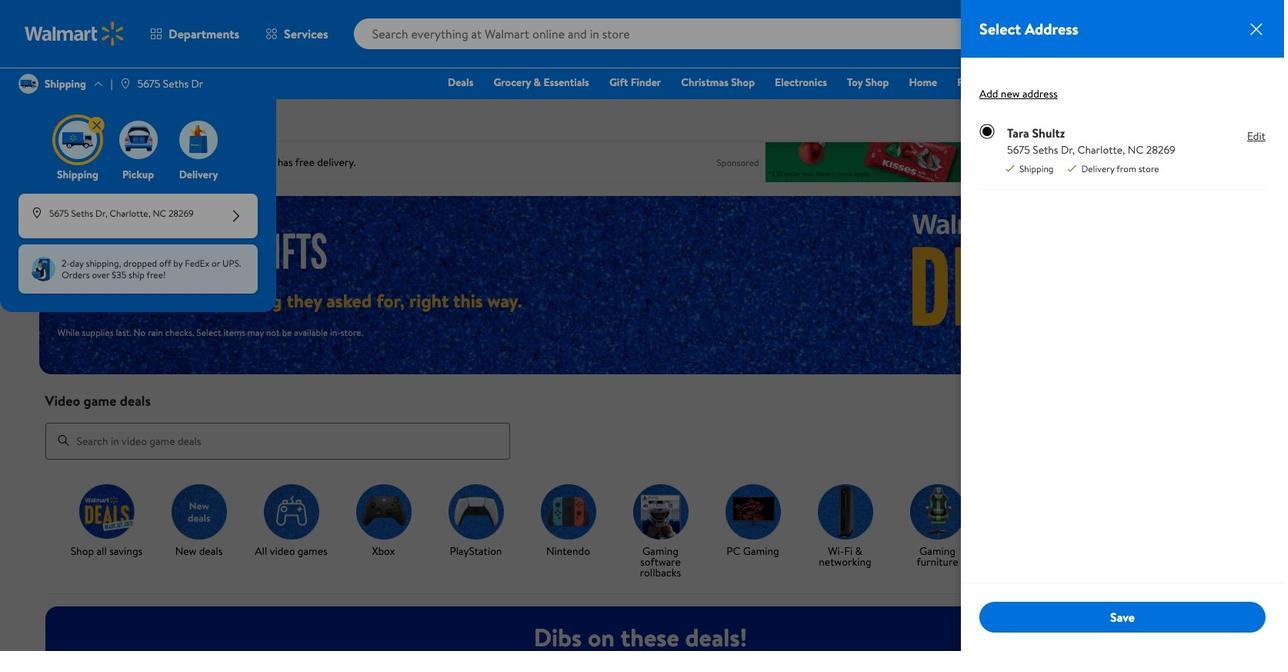 Task type: locate. For each thing, give the bounding box(es) containing it.
dr, down shultz at the right top
[[1061, 142, 1075, 158]]

gift for gift finder
[[609, 75, 628, 90]]

28269 up store
[[1147, 142, 1176, 158]]

pc
[[727, 544, 741, 559]]

0 horizontal spatial  image
[[58, 121, 97, 159]]

0 vertical spatial 28269
[[1147, 142, 1176, 158]]

save
[[1111, 609, 1135, 626]]

electronics link
[[768, 74, 834, 91]]

0 horizontal spatial seths
[[71, 207, 93, 220]]

28269 inside button
[[168, 207, 194, 220]]

xbox image
[[356, 484, 411, 540]]

0 horizontal spatial gaming
[[643, 544, 679, 559]]

charlotte, up the delivery from store
[[1078, 142, 1126, 158]]

0 horizontal spatial 5675
[[49, 207, 69, 220]]

5675 seths dr, charlotte, nc 28269 button
[[31, 206, 246, 226]]

gaming down gaming furniture image
[[920, 544, 956, 559]]

1 horizontal spatial 28269
[[1147, 142, 1176, 158]]

xbox link
[[344, 484, 424, 560]]

nc down pickup
[[153, 207, 166, 220]]

shipping,
[[86, 257, 121, 270]]

0 vertical spatial charlotte,
[[1078, 142, 1126, 158]]

2 vertical spatial 5675
[[49, 207, 69, 220]]

new
[[175, 544, 197, 559]]

5675 seths dr, charlotte, nc 28269
[[49, 207, 194, 220]]

shop right 'christmas'
[[731, 75, 755, 90]]

from
[[1117, 162, 1137, 175]]

checks.
[[165, 326, 194, 339]]

 image down dr
[[179, 121, 218, 159]]

 image inside pickup button
[[119, 121, 157, 159]]

new deals
[[175, 544, 223, 559]]

supplies
[[82, 326, 114, 339]]

1 vertical spatial charlotte,
[[110, 207, 150, 220]]

Video game deals search field
[[27, 392, 1258, 460]]

 image inside delivery button
[[179, 121, 218, 159]]

select inside dialog
[[980, 18, 1021, 39]]

0 vertical spatial dr,
[[1061, 142, 1075, 158]]

1 horizontal spatial shop
[[731, 75, 755, 90]]

28269 inside "tara shultz 5675 seths dr, charlotte, nc 28269"
[[1147, 142, 1176, 158]]

1 vertical spatial select
[[196, 326, 221, 339]]

1 vertical spatial video
[[45, 392, 80, 411]]

none radio inside tara shultz 5675 seths dr, charlotte, nc 28269shipping available, delivery from store available element
[[980, 124, 995, 139]]

 image
[[18, 74, 38, 94], [119, 78, 131, 90], [31, 207, 43, 219], [31, 257, 55, 282]]

1 horizontal spatial  image
[[119, 121, 157, 159]]

1  image from the left
[[58, 121, 97, 159]]

home link
[[902, 74, 944, 91]]

1 horizontal spatial 5675
[[137, 76, 160, 92]]

video
[[270, 544, 295, 559]]

off
[[159, 257, 171, 270]]

5675 for 5675 seths dr
[[137, 76, 160, 92]]

2 horizontal spatial shop
[[866, 75, 889, 90]]

5675 down tara
[[1007, 142, 1030, 158]]

delivery right pickup
[[179, 167, 218, 182]]

right
[[409, 288, 449, 314]]

28269 up by
[[168, 207, 194, 220]]

dr, inside "tara shultz 5675 seths dr, charlotte, nc 28269"
[[1061, 142, 1075, 158]]

available
[[294, 326, 328, 339]]

dropped
[[123, 257, 157, 270]]

orders
[[62, 269, 90, 282]]

2  image from the left
[[119, 121, 157, 159]]

0 vertical spatial deals
[[120, 392, 151, 411]]

christmas shop link
[[674, 74, 762, 91]]

0 vertical spatial select
[[980, 18, 1021, 39]]

networking
[[819, 555, 872, 570]]

None radio
[[980, 124, 995, 139]]

last.
[[116, 326, 131, 339]]

gaming for furniture
[[920, 544, 956, 559]]

0 horizontal spatial dr,
[[95, 207, 107, 220]]

& right fi
[[855, 544, 863, 559]]

2 horizontal spatial  image
[[179, 121, 218, 159]]

0 horizontal spatial walmart black friday deals for days image
[[57, 231, 341, 269]]

1 gaming from the left
[[643, 544, 679, 559]]

2 horizontal spatial gaming
[[920, 544, 956, 559]]

seths for 5675 seths dr, charlotte, nc 28269
[[71, 207, 93, 220]]

28269
[[1147, 142, 1176, 158], [168, 207, 194, 220]]

 image up pickup
[[119, 121, 157, 159]]

fashion link
[[951, 74, 1000, 91]]

playstation
[[450, 544, 502, 559]]

seths inside button
[[71, 207, 93, 220]]

gaming
[[643, 544, 679, 559], [743, 544, 779, 559], [920, 544, 956, 559]]

way.
[[487, 288, 522, 314]]

gift finder
[[609, 75, 661, 90]]

dr, inside 5675 seths dr, charlotte, nc 28269 button
[[95, 207, 107, 220]]

new
[[1001, 86, 1020, 102]]

1 horizontal spatial seths
[[163, 76, 189, 92]]

gaming inside "gaming software rollbacks"
[[643, 544, 679, 559]]

pickup button
[[116, 117, 160, 182]]

in-
[[330, 326, 341, 339]]

1 horizontal spatial gaming
[[743, 544, 779, 559]]

5675 seths dr
[[137, 76, 203, 92]]

while supplies last. no rain checks. select items may not be available in-store.
[[57, 326, 363, 339]]

1 video from the top
[[45, 113, 72, 129]]

shipping
[[45, 76, 86, 92], [1020, 162, 1054, 175], [57, 167, 98, 182]]

1 vertical spatial 5675
[[1007, 142, 1030, 158]]

5675
[[137, 76, 160, 92], [1007, 142, 1030, 158], [49, 207, 69, 220]]

seths down shultz at the right top
[[1033, 142, 1059, 158]]

1 horizontal spatial select
[[980, 18, 1021, 39]]

games
[[75, 113, 105, 129], [298, 544, 328, 559]]

video inside search field
[[45, 392, 80, 411]]

gaming inside gaming furniture
[[920, 544, 956, 559]]

2 gaming from the left
[[743, 544, 779, 559]]

gaming software rollbacks image
[[633, 484, 688, 540]]

3 gaming from the left
[[920, 544, 956, 559]]

all video games link
[[251, 484, 331, 560]]

fedex
[[185, 257, 209, 270]]

savings down ship
[[108, 288, 167, 314]]

edit button
[[1247, 124, 1266, 149]]

shipping inside select address dialog
[[1020, 162, 1054, 175]]

grocery & essentials link
[[487, 74, 596, 91]]

5675 inside button
[[49, 207, 69, 220]]

pc gaming link
[[713, 484, 793, 560]]

1 vertical spatial nc
[[153, 207, 166, 220]]

1 vertical spatial &
[[855, 544, 863, 559]]

2 video from the top
[[45, 392, 80, 411]]

1 horizontal spatial charlotte,
[[1078, 142, 1126, 158]]

deals right new
[[199, 544, 223, 559]]

gift
[[609, 75, 628, 90], [1013, 75, 1032, 90]]

1 horizontal spatial gift
[[1013, 75, 1032, 90]]

deals inside search field
[[120, 392, 151, 411]]

2 horizontal spatial 5675
[[1007, 142, 1030, 158]]

day
[[70, 257, 84, 270]]

0 horizontal spatial games
[[75, 113, 105, 129]]

grocery
[[494, 75, 531, 90]]

3  image from the left
[[179, 121, 218, 159]]

select
[[980, 18, 1021, 39], [196, 326, 221, 339]]

1 vertical spatial seths
[[1033, 142, 1059, 158]]

delivery down "tara shultz 5675 seths dr, charlotte, nc 28269"
[[1082, 162, 1115, 175]]

gaming furniture image
[[910, 484, 965, 540]]

gift cards
[[1013, 75, 1062, 90]]

 image for 5675 seths dr, charlotte, nc 28269
[[31, 207, 43, 219]]

walmart black friday deals for days image
[[806, 196, 1246, 375], [57, 231, 341, 269]]

1 vertical spatial savings
[[109, 544, 143, 559]]

shipping down shultz at the right top
[[1020, 162, 1054, 175]]

shop right toy
[[866, 75, 889, 90]]

gaming right pc at bottom right
[[743, 544, 779, 559]]

delivery button
[[176, 117, 221, 182]]

0 horizontal spatial &
[[534, 75, 541, 90]]

0 horizontal spatial charlotte,
[[110, 207, 150, 220]]

5675 right the |
[[137, 76, 160, 92]]

delivery inside button
[[179, 167, 218, 182]]

 image left pickup button
[[58, 121, 97, 159]]

1 horizontal spatial nc
[[1128, 142, 1144, 158]]

games right video
[[298, 544, 328, 559]]

dr
[[191, 76, 203, 92]]

select left the address
[[980, 18, 1021, 39]]

1 vertical spatial 28269
[[168, 207, 194, 220]]

0 horizontal spatial select
[[196, 326, 221, 339]]

dr, up the shipping,
[[95, 207, 107, 220]]

0 horizontal spatial deals
[[120, 392, 151, 411]]

0 vertical spatial seths
[[163, 76, 189, 92]]

charlotte, down pickup
[[110, 207, 150, 220]]

 image for shipping
[[18, 74, 38, 94]]

1 vertical spatial games
[[298, 544, 328, 559]]

sponsored
[[717, 156, 759, 169]]

fi
[[844, 544, 853, 559]]

shop left the all
[[71, 544, 94, 559]]

select left items
[[196, 326, 221, 339]]

1 horizontal spatial delivery
[[1082, 162, 1115, 175]]

dr,
[[1061, 142, 1075, 158], [95, 207, 107, 220]]

or
[[212, 257, 220, 270]]

1 vertical spatial deals
[[199, 544, 223, 559]]

delivery inside select address dialog
[[1082, 162, 1115, 175]]

1 horizontal spatial dr,
[[1061, 142, 1075, 158]]

& right grocery
[[534, 75, 541, 90]]

 image for 2-day shipping, dropped off by fedex or ups. orders over $35 ship free!
[[31, 257, 55, 282]]

0 horizontal spatial nc
[[153, 207, 166, 220]]

gift finder link
[[603, 74, 668, 91]]

software
[[640, 555, 681, 570]]

pc gaming
[[727, 544, 779, 559]]

1 vertical spatial dr,
[[95, 207, 107, 220]]

savings
[[108, 288, 167, 314], [109, 544, 143, 559]]

seths
[[163, 76, 189, 92], [1033, 142, 1059, 158], [71, 207, 93, 220]]

deals right game
[[120, 392, 151, 411]]

2 gift from the left
[[1013, 75, 1032, 90]]

0 vertical spatial video
[[45, 113, 72, 129]]

0 horizontal spatial gift
[[609, 75, 628, 90]]

5675 for 5675 seths dr, charlotte, nc 28269
[[49, 207, 69, 220]]

savings right the all
[[109, 544, 143, 559]]

furniture
[[917, 555, 959, 570]]

2 horizontal spatial seths
[[1033, 142, 1059, 158]]

shop for toy shop
[[866, 75, 889, 90]]

 image
[[58, 121, 97, 159], [119, 121, 157, 159], [179, 121, 218, 159]]

gaming software rollbacks link
[[621, 484, 701, 581]]

 image inside 5675 seths dr, charlotte, nc 28269 button
[[31, 207, 43, 219]]

may
[[248, 326, 264, 339]]

0 horizontal spatial delivery
[[179, 167, 218, 182]]

christmas shop
[[681, 75, 755, 90]]

nc up the from at top right
[[1128, 142, 1144, 158]]

1 gift from the left
[[609, 75, 628, 90]]

|
[[111, 76, 113, 92]]

nc inside "tara shultz 5675 seths dr, charlotte, nc 28269"
[[1128, 142, 1144, 158]]

1 horizontal spatial games
[[298, 544, 328, 559]]

video
[[45, 113, 72, 129], [45, 392, 80, 411]]

games left pickup button
[[75, 113, 105, 129]]

gift inside 'link'
[[609, 75, 628, 90]]

shipping down the video games
[[57, 167, 98, 182]]

seths up the day
[[71, 207, 93, 220]]

nc inside 5675 seths dr, charlotte, nc 28269 button
[[153, 207, 166, 220]]

gaming up 'rollbacks'
[[643, 544, 679, 559]]

deals
[[120, 392, 151, 411], [199, 544, 223, 559]]

5675 up 2-
[[49, 207, 69, 220]]

1 horizontal spatial &
[[855, 544, 863, 559]]

finder
[[631, 75, 661, 90]]

0 horizontal spatial 28269
[[168, 207, 194, 220]]

0 vertical spatial 5675
[[137, 76, 160, 92]]

seths for 5675 seths dr
[[163, 76, 189, 92]]

0 vertical spatial nc
[[1128, 142, 1144, 158]]

0 vertical spatial games
[[75, 113, 105, 129]]

seths left dr
[[163, 76, 189, 92]]

electronics
[[775, 75, 827, 90]]

2 vertical spatial seths
[[71, 207, 93, 220]]



Task type: vqa. For each thing, say whether or not it's contained in the screenshot.
bottom Seths
yes



Task type: describe. For each thing, give the bounding box(es) containing it.
$4,359.54
[[1235, 38, 1268, 48]]

nintendo
[[546, 544, 590, 559]]

0 vertical spatial &
[[534, 75, 541, 90]]

 image for pickup
[[119, 121, 157, 159]]

shop all savings link
[[67, 484, 147, 560]]

gaming inside "link"
[[743, 544, 779, 559]]

free!
[[147, 269, 166, 282]]

gaming software rollbacks
[[640, 544, 681, 581]]

all
[[97, 544, 107, 559]]

2-
[[62, 257, 70, 270]]

wi-fi & networking image
[[818, 484, 873, 540]]

gaming for software
[[643, 544, 679, 559]]

shultz
[[1032, 125, 1065, 142]]

everything
[[196, 288, 282, 314]]

save button
[[980, 603, 1266, 633]]

address
[[1025, 18, 1079, 39]]

shipping up the video games
[[45, 76, 86, 92]]

on
[[171, 288, 191, 314]]

toy shop link
[[840, 74, 896, 91]]

charlotte, inside button
[[110, 207, 150, 220]]

while
[[57, 326, 80, 339]]

home
[[909, 75, 938, 90]]

wi-
[[828, 544, 844, 559]]

video games
[[45, 113, 105, 129]]

 image for 5675 seths dr
[[119, 78, 131, 90]]

new deals image
[[171, 484, 227, 540]]

essentials
[[544, 75, 589, 90]]

5675 inside "tara shultz 5675 seths dr, charlotte, nc 28269"
[[1007, 142, 1030, 158]]

wi-fi & networking
[[819, 544, 872, 570]]

& inside wi-fi & networking
[[855, 544, 863, 559]]

asked
[[327, 288, 372, 314]]

shipping inside button
[[57, 167, 98, 182]]

search image
[[57, 435, 70, 447]]

by
[[173, 257, 183, 270]]

for,
[[376, 288, 405, 314]]

wi-fi & networking link
[[805, 484, 885, 571]]

charlotte, inside "tara shultz 5675 seths dr, charlotte, nc 28269"
[[1078, 142, 1126, 158]]

rain
[[148, 326, 163, 339]]

all video games
[[255, 544, 328, 559]]

delivery from store
[[1082, 162, 1160, 175]]

delivery for delivery from store
[[1082, 162, 1115, 175]]

gaming furniture
[[917, 544, 959, 570]]

playstation image
[[448, 484, 504, 540]]

ups.
[[222, 257, 241, 270]]

all
[[255, 544, 267, 559]]

2-day shipping, dropped off by fedex or ups. orders over $35 ship free!
[[62, 257, 241, 282]]

playstation link
[[436, 484, 516, 560]]

tara
[[1007, 125, 1030, 142]]

not
[[266, 326, 280, 339]]

shop all savings
[[71, 544, 143, 559]]

nintendo image
[[541, 484, 596, 540]]

xbox
[[372, 544, 395, 559]]

shipping button
[[55, 117, 104, 182]]

toy
[[847, 75, 863, 90]]

be
[[282, 326, 292, 339]]

shop for christmas shop
[[731, 75, 755, 90]]

 image inside shipping button
[[58, 121, 97, 159]]

0 horizontal spatial shop
[[71, 544, 94, 559]]

video game deals
[[45, 392, 151, 411]]

video for video games
[[45, 113, 72, 129]]

deals link
[[441, 74, 481, 91]]

walmart image
[[25, 22, 125, 46]]

add
[[980, 86, 999, 102]]

0 vertical spatial savings
[[108, 288, 167, 314]]

select address
[[980, 18, 1079, 39]]

Walmart Site-Wide search field
[[354, 18, 1024, 49]]

1 horizontal spatial walmart black friday deals for days image
[[806, 196, 1246, 375]]

items
[[224, 326, 245, 339]]

tara shultz 5675 seths dr, charlotte, nc 28269shipping available, delivery from store available element
[[980, 124, 1266, 177]]

edit
[[1247, 128, 1266, 144]]

ship
[[129, 269, 144, 282]]

shop all savings image
[[79, 484, 134, 540]]

this
[[453, 288, 483, 314]]

address
[[1023, 86, 1058, 102]]

tara shultz 5675 seths dr, charlotte, nc 28269
[[1007, 125, 1176, 158]]

gift cards link
[[1006, 74, 1069, 91]]

new deals link
[[159, 484, 239, 560]]

Search search field
[[354, 18, 1024, 49]]

store.
[[341, 326, 363, 339]]

video for video game deals
[[45, 392, 80, 411]]

game
[[84, 392, 117, 411]]

close image
[[1248, 20, 1266, 38]]

Search in video game deals search field
[[45, 423, 510, 460]]

1 horizontal spatial deals
[[199, 544, 223, 559]]

 image for delivery
[[179, 121, 218, 159]]

they
[[287, 288, 322, 314]]

fashion
[[958, 75, 993, 90]]

$35
[[112, 269, 126, 282]]

over
[[92, 269, 110, 282]]

pc gaming image
[[725, 484, 781, 540]]

delivery for delivery
[[179, 167, 218, 182]]

add new address button
[[980, 86, 1058, 102]]

deals
[[448, 75, 474, 90]]

gift for gift cards
[[1013, 75, 1032, 90]]

add new address
[[980, 86, 1058, 102]]

seths inside "tara shultz 5675 seths dr, charlotte, nc 28269"
[[1033, 142, 1059, 158]]

select address dialog
[[961, 0, 1284, 652]]

toy shop
[[847, 75, 889, 90]]

no
[[134, 326, 146, 339]]

major savings on everything they asked for, right this way.
[[57, 288, 522, 314]]

christmas
[[681, 75, 729, 90]]

all video games image
[[264, 484, 319, 540]]

major
[[57, 288, 104, 314]]

28
[[1254, 16, 1264, 29]]



